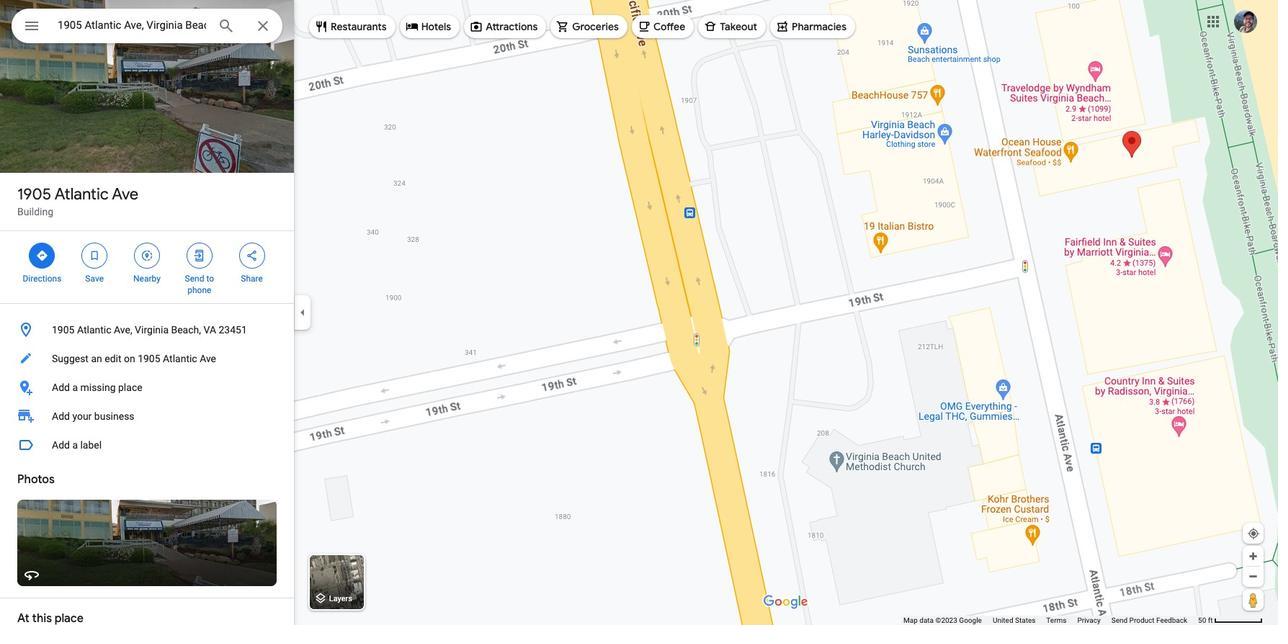 Task type: locate. For each thing, give the bounding box(es) containing it.
atlantic for ave
[[54, 184, 109, 205]]

pharmacies
[[792, 20, 847, 33]]

a
[[72, 382, 78, 393], [72, 440, 78, 451]]

share
[[241, 274, 263, 284]]

a inside add a missing place button
[[72, 382, 78, 393]]

2 vertical spatial add
[[52, 440, 70, 451]]

1905
[[17, 184, 51, 205], [52, 324, 75, 336], [138, 353, 160, 365]]

map
[[904, 617, 918, 625]]

send product feedback button
[[1112, 616, 1188, 625]]

terms
[[1047, 617, 1067, 625]]

0 horizontal spatial ave
[[112, 184, 139, 205]]

send for send to phone
[[185, 274, 204, 284]]

footer
[[904, 616, 1198, 625]]

3 add from the top
[[52, 440, 70, 451]]

atlantic inside 1905 atlantic ave building
[[54, 184, 109, 205]]


[[88, 248, 101, 264]]

suggest
[[52, 353, 89, 365]]

1 horizontal spatial 1905
[[52, 324, 75, 336]]

a for missing
[[72, 382, 78, 393]]

1905 atlantic ave, virginia beach, va 23451 button
[[0, 316, 294, 344]]

send up the "phone"
[[185, 274, 204, 284]]

23451
[[219, 324, 247, 336]]

2 vertical spatial atlantic
[[163, 353, 197, 365]]


[[23, 16, 40, 36]]

google
[[959, 617, 982, 625]]

add for add a missing place
[[52, 382, 70, 393]]

va
[[204, 324, 216, 336]]

0 vertical spatial ave
[[112, 184, 139, 205]]

add down suggest
[[52, 382, 70, 393]]

0 vertical spatial send
[[185, 274, 204, 284]]

edit
[[105, 353, 121, 365]]

a inside add a label button
[[72, 440, 78, 451]]

add left label
[[52, 440, 70, 451]]

zoom out image
[[1248, 571, 1259, 582]]

send
[[185, 274, 204, 284], [1112, 617, 1128, 625]]

2 add from the top
[[52, 411, 70, 422]]

to
[[206, 274, 214, 284]]

2 a from the top
[[72, 440, 78, 451]]

1 horizontal spatial ave
[[200, 353, 216, 365]]

restaurants button
[[309, 9, 395, 44]]

add a missing place
[[52, 382, 142, 393]]

atlantic inside 1905 atlantic ave, virginia beach, va 23451 button
[[77, 324, 111, 336]]

2 horizontal spatial 1905
[[138, 353, 160, 365]]

building
[[17, 206, 53, 218]]

send to phone
[[185, 274, 214, 295]]

your
[[72, 411, 92, 422]]

1905 up suggest
[[52, 324, 75, 336]]

1905 for ave,
[[52, 324, 75, 336]]

1 vertical spatial ave
[[200, 353, 216, 365]]

atlantic up 
[[54, 184, 109, 205]]

feedback
[[1157, 617, 1188, 625]]

1 vertical spatial atlantic
[[77, 324, 111, 336]]

1 add from the top
[[52, 382, 70, 393]]

a left the missing
[[72, 382, 78, 393]]

directions
[[23, 274, 61, 284]]

0 vertical spatial add
[[52, 382, 70, 393]]

add a label button
[[0, 431, 294, 460]]

0 horizontal spatial 1905
[[17, 184, 51, 205]]

zoom in image
[[1248, 551, 1259, 562]]

1905 inside 1905 atlantic ave building
[[17, 184, 51, 205]]

atlantic left ave,
[[77, 324, 111, 336]]

 button
[[12, 9, 52, 46]]

footer inside "google maps" element
[[904, 616, 1198, 625]]

0 vertical spatial 1905
[[17, 184, 51, 205]]

show street view coverage image
[[1243, 589, 1264, 611]]


[[245, 248, 258, 264]]

atlantic
[[54, 184, 109, 205], [77, 324, 111, 336], [163, 353, 197, 365]]

0 horizontal spatial send
[[185, 274, 204, 284]]

1 vertical spatial a
[[72, 440, 78, 451]]

1 a from the top
[[72, 382, 78, 393]]

restaurants
[[331, 20, 387, 33]]

a left label
[[72, 440, 78, 451]]

send left product
[[1112, 617, 1128, 625]]

pharmacies button
[[770, 9, 855, 44]]

groceries button
[[551, 9, 628, 44]]

ave inside button
[[200, 353, 216, 365]]

©2023
[[936, 617, 958, 625]]

1 vertical spatial add
[[52, 411, 70, 422]]

1905 atlantic ave, virginia beach, va 23451
[[52, 324, 247, 336]]

ave
[[112, 184, 139, 205], [200, 353, 216, 365]]

None field
[[58, 17, 206, 34]]

1 horizontal spatial send
[[1112, 617, 1128, 625]]

1 vertical spatial send
[[1112, 617, 1128, 625]]

google account: cj baylor  
(christian.baylor@adept.ai) image
[[1234, 10, 1257, 33]]

1905 right on
[[138, 353, 160, 365]]

add
[[52, 382, 70, 393], [52, 411, 70, 422], [52, 440, 70, 451]]

add your business link
[[0, 402, 294, 431]]


[[193, 248, 206, 264]]

1 vertical spatial 1905
[[52, 324, 75, 336]]

0 vertical spatial atlantic
[[54, 184, 109, 205]]

send inside the send to phone
[[185, 274, 204, 284]]

send product feedback
[[1112, 617, 1188, 625]]

add left your
[[52, 411, 70, 422]]

footer containing map data ©2023 google
[[904, 616, 1198, 625]]

privacy
[[1078, 617, 1101, 625]]

hotels
[[421, 20, 451, 33]]

groceries
[[572, 20, 619, 33]]

on
[[124, 353, 135, 365]]

1905 up building
[[17, 184, 51, 205]]

united states button
[[993, 616, 1036, 625]]

2 vertical spatial 1905
[[138, 353, 160, 365]]

atlantic down beach, at bottom
[[163, 353, 197, 365]]

0 vertical spatial a
[[72, 382, 78, 393]]

send inside button
[[1112, 617, 1128, 625]]



Task type: describe. For each thing, give the bounding box(es) containing it.
phone
[[187, 285, 211, 295]]

 search field
[[12, 9, 282, 46]]

nearby
[[133, 274, 161, 284]]

none field inside 1905 atlantic ave, virginia beach, va 23451 field
[[58, 17, 206, 34]]

add for add a label
[[52, 440, 70, 451]]

missing
[[80, 382, 116, 393]]

collapse side panel image
[[295, 305, 311, 321]]

atlantic for ave,
[[77, 324, 111, 336]]

actions for 1905 atlantic ave region
[[0, 231, 294, 303]]

an
[[91, 353, 102, 365]]

ave inside 1905 atlantic ave building
[[112, 184, 139, 205]]

map data ©2023 google
[[904, 617, 982, 625]]

add a missing place button
[[0, 373, 294, 402]]

save
[[85, 274, 104, 284]]

privacy button
[[1078, 616, 1101, 625]]

1905 for ave
[[17, 184, 51, 205]]

1905 Atlantic Ave, Virginia Beach, VA 23451 field
[[12, 9, 282, 43]]

label
[[80, 440, 102, 451]]

hotels button
[[400, 9, 460, 44]]

50 ft
[[1198, 617, 1213, 625]]

1905 atlantic ave main content
[[0, 0, 294, 625]]

1905 atlantic ave building
[[17, 184, 139, 218]]

send for send product feedback
[[1112, 617, 1128, 625]]

attractions
[[486, 20, 538, 33]]

virginia
[[135, 324, 169, 336]]

atlantic inside suggest an edit on 1905 atlantic ave button
[[163, 353, 197, 365]]

ft
[[1208, 617, 1213, 625]]

data
[[920, 617, 934, 625]]

show your location image
[[1247, 527, 1260, 540]]

suggest an edit on 1905 atlantic ave
[[52, 353, 216, 365]]

suggest an edit on 1905 atlantic ave button
[[0, 344, 294, 373]]

attractions button
[[464, 9, 546, 44]]

photos
[[17, 473, 55, 487]]


[[36, 248, 49, 264]]

layers
[[329, 595, 352, 604]]

united states
[[993, 617, 1036, 625]]

business
[[94, 411, 134, 422]]

coffee
[[654, 20, 685, 33]]

takeout
[[720, 20, 757, 33]]

google maps element
[[0, 0, 1278, 625]]

50
[[1198, 617, 1206, 625]]

terms button
[[1047, 616, 1067, 625]]

place
[[118, 382, 142, 393]]

add your business
[[52, 411, 134, 422]]


[[140, 248, 153, 264]]

takeout button
[[698, 9, 766, 44]]

beach,
[[171, 324, 201, 336]]

ave,
[[114, 324, 132, 336]]

a for label
[[72, 440, 78, 451]]

states
[[1015, 617, 1036, 625]]

add for add your business
[[52, 411, 70, 422]]

add a label
[[52, 440, 102, 451]]

coffee button
[[632, 9, 694, 44]]

product
[[1130, 617, 1155, 625]]

50 ft button
[[1198, 617, 1263, 625]]

united
[[993, 617, 1013, 625]]



Task type: vqa. For each thing, say whether or not it's contained in the screenshot.
on
yes



